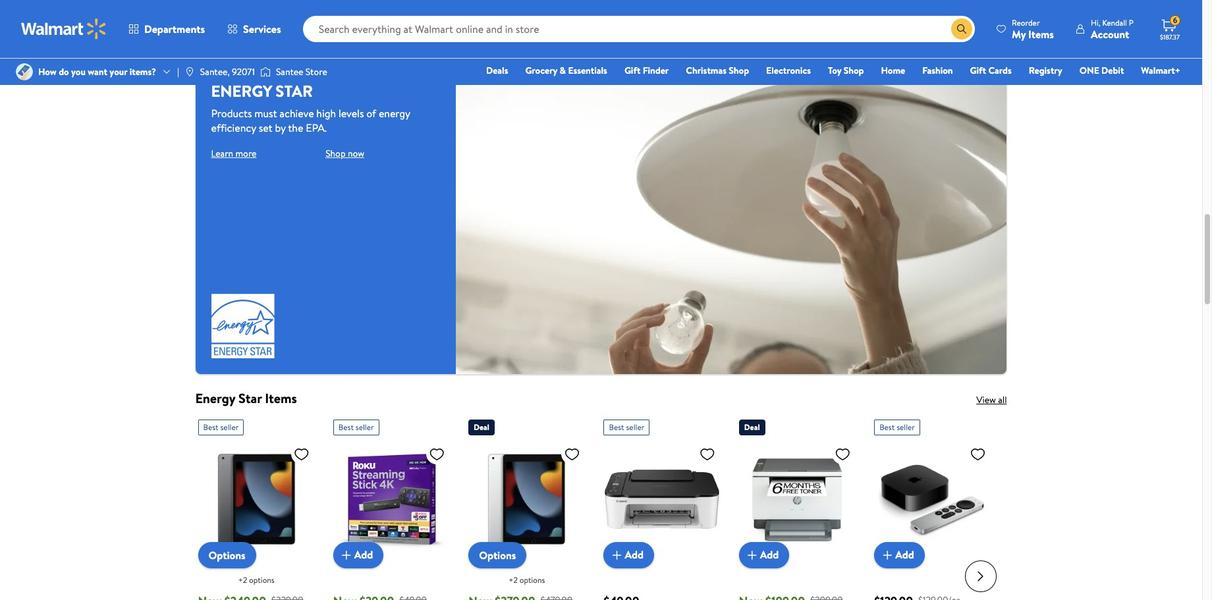 Task type: describe. For each thing, give the bounding box(es) containing it.
reorder
[[1012, 17, 1040, 28]]

star
[[276, 79, 313, 102]]

deal for hp laserjet mfp m235dwe wireless monochrome laser printer with 6 months instant ink included image on the right of page
[[745, 422, 760, 433]]

walmart+ link
[[1136, 63, 1187, 78]]

+2 for best seller
[[238, 574, 247, 586]]

view all link
[[977, 394, 1007, 407]]

grocery
[[526, 64, 558, 77]]

items?
[[130, 65, 156, 78]]

 image for santee, 92071
[[184, 67, 195, 77]]

add for add to cart image in the bottom of the page
[[760, 548, 779, 562]]

set
[[259, 120, 273, 135]]

store
[[306, 65, 327, 78]]

apple mn873ll-a tv 4k 64gb 3rd generation wi-fi media streamer, black image
[[875, 441, 991, 558]]

gift cards
[[970, 64, 1012, 77]]

best for 2021 apple 10.2-inch ipad wi-fi 64gb - space gray (9th generation) image
[[203, 422, 219, 433]]

gift for gift cards
[[970, 64, 987, 77]]

options for best seller
[[209, 548, 246, 563]]

&
[[560, 64, 566, 77]]

add button for canon pixma ts3522 all-in-one wireless color inkjet printer with print, copy and scan features image
[[604, 542, 654, 569]]

+2 options for deal
[[509, 574, 545, 586]]

roku streaming stick 4k | streaming device 4k/hdr/dolby vision with voice remote with tv controls and long-range wi-fi image
[[333, 441, 450, 558]]

options link for best seller
[[198, 542, 256, 569]]

toy shop
[[828, 64, 864, 77]]

walmart image
[[21, 18, 107, 40]]

options link for deal
[[469, 542, 527, 569]]

home
[[881, 64, 906, 77]]

products
[[211, 106, 252, 120]]

christmas
[[686, 64, 727, 77]]

one debit
[[1080, 64, 1125, 77]]

shop now link
[[326, 147, 364, 160]]

want
[[88, 65, 107, 78]]

santee, 92071
[[200, 65, 255, 78]]

gift for gift finder
[[625, 64, 641, 77]]

efficiency
[[211, 120, 256, 135]]

hi,
[[1091, 17, 1101, 28]]

options for best seller
[[249, 574, 275, 586]]

fashion
[[923, 64, 953, 77]]

energy
[[379, 106, 410, 120]]

levels
[[339, 106, 364, 120]]

departments button
[[117, 13, 216, 45]]

gift finder
[[625, 64, 669, 77]]

best for canon pixma ts3522 all-in-one wireless color inkjet printer with print, copy and scan features image
[[609, 422, 625, 433]]

|
[[177, 65, 179, 78]]

energy
[[195, 390, 235, 408]]

now
[[348, 147, 364, 160]]

view
[[977, 394, 996, 407]]

services
[[243, 22, 281, 36]]

next slide for product carousel list image
[[965, 561, 997, 592]]

essentials
[[568, 64, 608, 77]]

energy star. products must achieve high levels of energy efficiency set by the epa. learn more image
[[211, 294, 274, 359]]

services button
[[216, 13, 292, 45]]

departments
[[144, 22, 205, 36]]

debit
[[1102, 64, 1125, 77]]

walmart+
[[1142, 64, 1181, 77]]

2021 apple 10.2-inch ipad wi-fi 256gb - silver (9th generation) image
[[469, 441, 586, 558]]

seller for 'apple mn873ll-a tv 4k 64gb 3rd generation wi-fi media streamer, black' image
[[897, 422, 915, 433]]

fashion link
[[917, 63, 959, 78]]

cards
[[989, 64, 1012, 77]]

hi, kendall p account
[[1091, 17, 1134, 41]]

reorder my items
[[1012, 17, 1054, 41]]

kendall
[[1103, 17, 1128, 28]]

energy
[[211, 79, 272, 102]]

add for canon pixma ts3522 all-in-one wireless color inkjet printer with print, copy and scan features image add to cart icon
[[625, 548, 644, 562]]

add to cart image for the roku streaming stick 4k | streaming device 4k/hdr/dolby vision with voice remote with tv controls and long-range wi-fi image on the left bottom of the page
[[339, 547, 354, 563]]

+2 options for best seller
[[238, 574, 275, 586]]

deal for 2021 apple 10.2-inch ipad wi-fi 256gb - silver (9th generation) image
[[474, 422, 490, 433]]

Walmart Site-Wide search field
[[303, 16, 975, 42]]

add to favorites list, roku streaming stick 4k | streaming device 4k/hdr/dolby vision with voice remote with tv controls and long-range wi-fi image
[[429, 446, 445, 463]]

learn more
[[211, 147, 257, 160]]

must
[[255, 106, 277, 120]]



Task type: vqa. For each thing, say whether or not it's contained in the screenshot.
Patio & Garden IMAGE
no



Task type: locate. For each thing, give the bounding box(es) containing it.
shop now
[[326, 147, 364, 160]]

3 best from the left
[[609, 422, 625, 433]]

0 horizontal spatial shop
[[326, 147, 346, 160]]

0 horizontal spatial options
[[249, 574, 275, 586]]

grocery & essentials link
[[520, 63, 614, 78]]

2 horizontal spatial add to cart image
[[880, 547, 896, 563]]

1 options from the left
[[209, 548, 246, 563]]

items for energy star items
[[265, 390, 297, 408]]

2 best from the left
[[339, 422, 354, 433]]

0 horizontal spatial items
[[265, 390, 297, 408]]

toy shop link
[[822, 63, 870, 78]]

your
[[110, 65, 127, 78]]

add button for hp laserjet mfp m235dwe wireless monochrome laser printer with 6 months instant ink included image on the right of page
[[739, 542, 790, 569]]

items right my
[[1029, 27, 1054, 41]]

search icon image
[[957, 24, 967, 34]]

4 best seller from the left
[[880, 422, 915, 433]]

of
[[367, 106, 376, 120]]

one debit link
[[1074, 63, 1130, 78]]

learn
[[211, 147, 233, 160]]

0 horizontal spatial gift
[[625, 64, 641, 77]]

2 options from the left
[[479, 548, 516, 563]]

add to cart image for 'apple mn873ll-a tv 4k 64gb 3rd generation wi-fi media streamer, black' image
[[880, 547, 896, 563]]

1 horizontal spatial +2 options
[[509, 574, 545, 586]]

options link
[[198, 542, 256, 569], [469, 542, 527, 569]]

learn more link
[[211, 147, 257, 160]]

1 gift from the left
[[625, 64, 641, 77]]

best seller for canon pixma ts3522 all-in-one wireless color inkjet printer with print, copy and scan features image
[[609, 422, 645, 433]]

1 add to cart image from the left
[[339, 547, 354, 563]]

do
[[59, 65, 69, 78]]

 image left how
[[16, 63, 33, 80]]

+2
[[238, 574, 247, 586], [509, 574, 518, 586]]

2 gift from the left
[[970, 64, 987, 77]]

3 add to cart image from the left
[[880, 547, 896, 563]]

1 options link from the left
[[198, 542, 256, 569]]

canon pixma ts3522 all-in-one wireless color inkjet printer with print, copy and scan features image
[[604, 441, 721, 558]]

2 add button from the left
[[604, 542, 654, 569]]

4 add button from the left
[[875, 542, 925, 569]]

gift cards link
[[965, 63, 1018, 78]]

+2 for deal
[[509, 574, 518, 586]]

hp laserjet mfp m235dwe wireless monochrome laser printer with 6 months instant ink included image
[[739, 441, 856, 558]]

1 horizontal spatial gift
[[970, 64, 987, 77]]

0 horizontal spatial +2
[[238, 574, 247, 586]]

gift left the "cards"
[[970, 64, 987, 77]]

shop for christmas shop
[[729, 64, 749, 77]]

add to cart image
[[745, 547, 760, 563]]

2 +2 from the left
[[509, 574, 518, 586]]

options for deal
[[479, 548, 516, 563]]

account
[[1091, 27, 1130, 41]]

you
[[71, 65, 86, 78]]

1 horizontal spatial  image
[[184, 67, 195, 77]]

3 best seller from the left
[[609, 422, 645, 433]]

4 add from the left
[[896, 548, 915, 562]]

 image
[[16, 63, 33, 80], [184, 67, 195, 77]]

1 horizontal spatial options
[[479, 548, 516, 563]]

shop right toy
[[844, 64, 864, 77]]

0 vertical spatial items
[[1029, 27, 1054, 41]]

 image right |
[[184, 67, 195, 77]]

0 horizontal spatial deal
[[474, 422, 490, 433]]

1 horizontal spatial +2
[[509, 574, 518, 586]]

2 options link from the left
[[469, 542, 527, 569]]

2 options from the left
[[520, 574, 545, 586]]

seller
[[220, 422, 239, 433], [356, 422, 374, 433], [626, 422, 645, 433], [897, 422, 915, 433]]

shop left now
[[326, 147, 346, 160]]

2021 apple 10.2-inch ipad wi-fi 64gb - space gray (9th generation) image
[[198, 441, 315, 558]]

best seller
[[203, 422, 239, 433], [339, 422, 374, 433], [609, 422, 645, 433], [880, 422, 915, 433]]

santee store
[[276, 65, 327, 78]]

by
[[275, 120, 286, 135]]

add to favorites list, hp laserjet mfp m235dwe wireless monochrome laser printer with 6 months instant ink included image
[[835, 446, 851, 463]]

achieve
[[280, 106, 314, 120]]

1 horizontal spatial shop
[[729, 64, 749, 77]]

star
[[239, 390, 262, 408]]

best for 'apple mn873ll-a tv 4k 64gb 3rd generation wi-fi media streamer, black' image
[[880, 422, 895, 433]]

toy
[[828, 64, 842, 77]]

0 horizontal spatial options
[[209, 548, 246, 563]]

product group
[[198, 0, 315, 43], [333, 0, 450, 43], [469, 0, 586, 43], [604, 0, 721, 43], [739, 0, 856, 43], [875, 0, 991, 43], [198, 415, 315, 600], [333, 415, 450, 600], [469, 415, 586, 600], [604, 415, 721, 600], [739, 415, 856, 600], [875, 415, 991, 600]]

epa.
[[306, 120, 327, 135]]

best seller for the roku streaming stick 4k | streaming device 4k/hdr/dolby vision with voice remote with tv controls and long-range wi-fi image on the left bottom of the page
[[339, 422, 374, 433]]

92071
[[232, 65, 255, 78]]

1 seller from the left
[[220, 422, 239, 433]]

deals link
[[480, 63, 514, 78]]

+2 options
[[238, 574, 275, 586], [509, 574, 545, 586]]

seller for the roku streaming stick 4k | streaming device 4k/hdr/dolby vision with voice remote with tv controls and long-range wi-fi image on the left bottom of the page
[[356, 422, 374, 433]]

home link
[[875, 63, 912, 78]]

options for deal
[[520, 574, 545, 586]]

options
[[209, 548, 246, 563], [479, 548, 516, 563]]

1 options from the left
[[249, 574, 275, 586]]

gift finder link
[[619, 63, 675, 78]]

 image
[[260, 65, 271, 78]]

items right star
[[265, 390, 297, 408]]

3 add button from the left
[[739, 542, 790, 569]]

one
[[1080, 64, 1100, 77]]

electronics
[[767, 64, 811, 77]]

shop right christmas
[[729, 64, 749, 77]]

0 horizontal spatial add to cart image
[[339, 547, 354, 563]]

1 +2 options from the left
[[238, 574, 275, 586]]

0 horizontal spatial  image
[[16, 63, 33, 80]]

1 deal from the left
[[474, 422, 490, 433]]

seller for canon pixma ts3522 all-in-one wireless color inkjet printer with print, copy and scan features image
[[626, 422, 645, 433]]

shop
[[729, 64, 749, 77], [844, 64, 864, 77], [326, 147, 346, 160]]

1 horizontal spatial items
[[1029, 27, 1054, 41]]

add button for the roku streaming stick 4k | streaming device 4k/hdr/dolby vision with voice remote with tv controls and long-range wi-fi image on the left bottom of the page
[[333, 542, 384, 569]]

shop inside "link"
[[844, 64, 864, 77]]

add to favorites list, 2021 apple 10.2-inch ipad wi-fi 256gb - silver (9th generation) image
[[564, 446, 580, 463]]

seller for 2021 apple 10.2-inch ipad wi-fi 64gb - space gray (9th generation) image
[[220, 422, 239, 433]]

2 add to cart image from the left
[[609, 547, 625, 563]]

grocery & essentials
[[526, 64, 608, 77]]

add button for 'apple mn873ll-a tv 4k 64gb 3rd generation wi-fi media streamer, black' image
[[875, 542, 925, 569]]

1 +2 from the left
[[238, 574, 247, 586]]

santee
[[276, 65, 303, 78]]

6 $187.37
[[1161, 15, 1180, 42]]

2 +2 options from the left
[[509, 574, 545, 586]]

how
[[38, 65, 57, 78]]

add button
[[333, 542, 384, 569], [604, 542, 654, 569], [739, 542, 790, 569], [875, 542, 925, 569]]

Search search field
[[303, 16, 975, 42]]

high
[[317, 106, 336, 120]]

2 seller from the left
[[356, 422, 374, 433]]

1 vertical spatial items
[[265, 390, 297, 408]]

add for 'apple mn873ll-a tv 4k 64gb 3rd generation wi-fi media streamer, black' image's add to cart icon
[[896, 548, 915, 562]]

2 horizontal spatial shop
[[844, 64, 864, 77]]

add to favorites list, apple mn873ll-a tv 4k 64gb 3rd generation wi-fi media streamer, black image
[[970, 446, 986, 463]]

p
[[1129, 17, 1134, 28]]

1 horizontal spatial add to cart image
[[609, 547, 625, 563]]

deal
[[474, 422, 490, 433], [745, 422, 760, 433]]

more
[[236, 147, 257, 160]]

add to favorites list, 2021 apple 10.2-inch ipad wi-fi 64gb - space gray (9th generation) image
[[294, 446, 310, 463]]

2 add from the left
[[625, 548, 644, 562]]

add to favorites list, canon pixma ts3522 all-in-one wireless color inkjet printer with print, copy and scan features image
[[700, 446, 716, 463]]

2 best seller from the left
[[339, 422, 374, 433]]

christmas shop link
[[680, 63, 755, 78]]

gift
[[625, 64, 641, 77], [970, 64, 987, 77]]

1 add from the left
[[354, 548, 373, 562]]

all
[[999, 394, 1007, 407]]

1 best seller from the left
[[203, 422, 239, 433]]

3 seller from the left
[[626, 422, 645, 433]]

gift left finder
[[625, 64, 641, 77]]

shop for toy shop
[[844, 64, 864, 77]]

finder
[[643, 64, 669, 77]]

energy star items
[[195, 390, 297, 408]]

6
[[1174, 15, 1178, 26]]

registry
[[1029, 64, 1063, 77]]

add to cart image
[[339, 547, 354, 563], [609, 547, 625, 563], [880, 547, 896, 563]]

1 horizontal spatial options
[[520, 574, 545, 586]]

add
[[354, 548, 373, 562], [625, 548, 644, 562], [760, 548, 779, 562], [896, 548, 915, 562]]

1 horizontal spatial options link
[[469, 542, 527, 569]]

best for the roku streaming stick 4k | streaming device 4k/hdr/dolby vision with voice remote with tv controls and long-range wi-fi image on the left bottom of the page
[[339, 422, 354, 433]]

items for reorder my items
[[1029, 27, 1054, 41]]

0 horizontal spatial +2 options
[[238, 574, 275, 586]]

4 seller from the left
[[897, 422, 915, 433]]

4 best from the left
[[880, 422, 895, 433]]

1 best from the left
[[203, 422, 219, 433]]

electronics link
[[761, 63, 817, 78]]

the
[[288, 120, 303, 135]]

energy star products must achieve high levels of energy efficiency set by the epa.
[[211, 79, 410, 135]]

1 horizontal spatial deal
[[745, 422, 760, 433]]

best seller for 2021 apple 10.2-inch ipad wi-fi 64gb - space gray (9th generation) image
[[203, 422, 239, 433]]

registry link
[[1023, 63, 1069, 78]]

best seller for 'apple mn873ll-a tv 4k 64gb 3rd generation wi-fi media streamer, black' image
[[880, 422, 915, 433]]

$187.37
[[1161, 32, 1180, 42]]

3 add from the left
[[760, 548, 779, 562]]

my
[[1012, 27, 1026, 41]]

 image for how do you want your items?
[[16, 63, 33, 80]]

1 add button from the left
[[333, 542, 384, 569]]

items inside reorder my items
[[1029, 27, 1054, 41]]

items
[[1029, 27, 1054, 41], [265, 390, 297, 408]]

2 deal from the left
[[745, 422, 760, 433]]

view all
[[977, 394, 1007, 407]]

christmas shop
[[686, 64, 749, 77]]

add to cart image for canon pixma ts3522 all-in-one wireless color inkjet printer with print, copy and scan features image
[[609, 547, 625, 563]]

0 horizontal spatial options link
[[198, 542, 256, 569]]

best
[[203, 422, 219, 433], [339, 422, 354, 433], [609, 422, 625, 433], [880, 422, 895, 433]]

deals
[[486, 64, 508, 77]]

options
[[249, 574, 275, 586], [520, 574, 545, 586]]

how do you want your items?
[[38, 65, 156, 78]]

add for add to cart icon for the roku streaming stick 4k | streaming device 4k/hdr/dolby vision with voice remote with tv controls and long-range wi-fi image on the left bottom of the page
[[354, 548, 373, 562]]

santee,
[[200, 65, 230, 78]]



